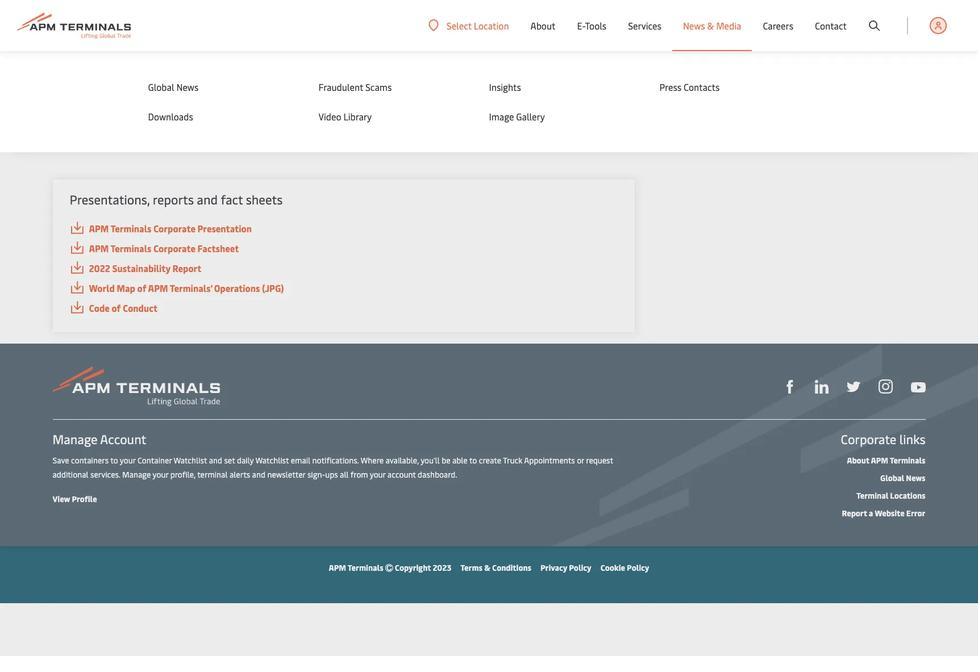 Task type: describe. For each thing, give the bounding box(es) containing it.
2 to from the left
[[470, 455, 477, 466]]

about for about apm terminals
[[847, 455, 870, 466]]

policy for cookie policy
[[627, 563, 649, 574]]

gallery
[[516, 110, 545, 123]]

manage account
[[53, 431, 146, 448]]

notifications.
[[312, 455, 359, 466]]

0 horizontal spatial global
[[53, 56, 76, 67]]

able
[[452, 455, 468, 466]]

you'll
[[421, 455, 440, 466]]

map
[[117, 282, 135, 294]]

facebook image
[[783, 380, 797, 394]]

world map of apm terminals' operations (jpg) link
[[70, 281, 618, 296]]

containers
[[71, 455, 109, 466]]

container
[[138, 455, 172, 466]]

code
[[89, 302, 110, 314]]

create
[[479, 455, 501, 466]]

fraudulent scams link
[[319, 81, 466, 93]]

reports
[[153, 191, 194, 208]]

global home > downloads
[[53, 56, 149, 67]]

terminal locations
[[857, 491, 926, 501]]

apm for apm terminals corporate factsheet
[[89, 242, 109, 255]]

(jpg)
[[262, 282, 284, 294]]

0 vertical spatial and
[[197, 191, 218, 208]]

e-tools button
[[577, 0, 607, 51]]

account
[[388, 470, 416, 480]]

apm terminals corporate factsheet link
[[70, 242, 618, 256]]

all
[[340, 470, 349, 480]]

careers button
[[763, 0, 794, 51]]

available,
[[386, 455, 419, 466]]

image gallery link
[[489, 110, 637, 123]]

manage inside save containers to your container watchlist and set daily watchlist email notifications. where available, you'll be able to create truck appointments or request additional services. manage your profile, terminal alerts and newsletter sign-ups all from your account dashboard.
[[122, 470, 151, 480]]

terms
[[461, 563, 483, 574]]

copyright
[[395, 563, 431, 574]]

contact button
[[815, 0, 847, 51]]

report a website error link
[[842, 508, 926, 519]]

2 watchlist from the left
[[256, 455, 289, 466]]

world
[[89, 282, 115, 294]]

profile
[[72, 494, 97, 505]]

0 horizontal spatial global news link
[[148, 81, 296, 93]]

insights
[[489, 81, 521, 93]]

terminal locations link
[[857, 491, 926, 501]]

terminals down the links
[[890, 455, 926, 466]]

video library
[[319, 110, 372, 123]]

careers
[[763, 19, 794, 32]]

youtube image
[[911, 383, 926, 393]]

terminals for apm terminals ⓒ copyright 2023
[[348, 563, 384, 574]]

& for terms
[[484, 563, 491, 574]]

apm down "corporate links"
[[871, 455, 889, 466]]

cookie
[[601, 563, 625, 574]]

apm terminals corporate presentation link
[[70, 222, 618, 236]]

news & media
[[683, 19, 742, 32]]

about apm terminals
[[847, 455, 926, 466]]

corporate for factsheet
[[153, 242, 196, 255]]

account
[[100, 431, 146, 448]]

terminals for apm terminals corporate factsheet
[[111, 242, 151, 255]]

apm inside world map of apm terminals' operations (jpg) link
[[148, 282, 168, 294]]

tools
[[585, 19, 607, 32]]

cookie policy link
[[601, 563, 649, 574]]

image
[[489, 110, 514, 123]]

or
[[577, 455, 584, 466]]

1 horizontal spatial of
[[137, 282, 146, 294]]

ⓒ
[[385, 563, 393, 574]]

insights link
[[489, 81, 637, 93]]

press contacts link
[[660, 81, 808, 93]]

view profile link
[[53, 494, 97, 505]]

terms & conditions
[[461, 563, 532, 574]]

world map of apm terminals' operations (jpg)
[[89, 282, 284, 294]]

2022
[[89, 262, 110, 275]]

about for about
[[531, 19, 556, 32]]

services button
[[628, 0, 662, 51]]

global news for the right global news link
[[881, 473, 926, 484]]

news & media button
[[683, 0, 742, 51]]

>
[[103, 56, 107, 67]]

a
[[869, 508, 873, 519]]

truck
[[503, 455, 523, 466]]

2022 sustainability report link
[[70, 262, 618, 276]]

profile,
[[170, 470, 196, 480]]

scams
[[365, 81, 392, 93]]

about apm terminals link
[[847, 455, 926, 466]]

linkedin__x28_alt_x29__3_ link
[[815, 379, 829, 394]]

1 vertical spatial of
[[112, 302, 121, 314]]

report a website error
[[842, 508, 926, 519]]

save containers to your container watchlist and set daily watchlist email notifications. where available, you'll be able to create truck appointments or request additional services. manage your profile, terminal alerts and newsletter sign-ups all from your account dashboard.
[[53, 455, 613, 480]]

newsletter
[[267, 470, 306, 480]]

image gallery
[[489, 110, 545, 123]]

terminal
[[857, 491, 889, 501]]

ups
[[325, 470, 338, 480]]

factsheet
[[198, 242, 239, 255]]

apm terminals corporate factsheet
[[89, 242, 239, 255]]

apm for apm terminals corporate presentation
[[89, 222, 109, 235]]

press
[[660, 81, 682, 93]]

website
[[875, 508, 905, 519]]

dashboard.
[[418, 470, 457, 480]]

privacy
[[541, 563, 567, 574]]



Task type: vqa. For each thing, say whether or not it's contained in the screenshot.
VIDEO LIBRARY LINK
yes



Task type: locate. For each thing, give the bounding box(es) containing it.
0 horizontal spatial &
[[484, 563, 491, 574]]

global news link up locations
[[881, 473, 926, 484]]

about left e-
[[531, 19, 556, 32]]

1 horizontal spatial global
[[148, 81, 174, 93]]

1 vertical spatial corporate
[[153, 242, 196, 255]]

of right 'map'
[[137, 282, 146, 294]]

2 policy from the left
[[627, 563, 649, 574]]

contact
[[815, 19, 847, 32]]

alerts
[[230, 470, 250, 480]]

1 horizontal spatial report
[[842, 508, 867, 519]]

corporate links
[[841, 431, 926, 448]]

contacts
[[684, 81, 720, 93]]

terminals'
[[170, 282, 212, 294]]

1 vertical spatial global news
[[881, 473, 926, 484]]

2 horizontal spatial your
[[370, 470, 386, 480]]

conditions
[[492, 563, 532, 574]]

links
[[900, 431, 926, 448]]

e-
[[577, 19, 585, 32]]

0 vertical spatial global news link
[[148, 81, 296, 93]]

presentations,
[[70, 191, 150, 208]]

location
[[474, 19, 509, 32]]

error
[[907, 508, 926, 519]]

sustainability
[[112, 262, 170, 275]]

news for the right global news link
[[906, 473, 926, 484]]

where
[[361, 455, 384, 466]]

0 horizontal spatial watchlist
[[174, 455, 207, 466]]

privacy policy link
[[541, 563, 592, 574]]

news inside popup button
[[683, 19, 705, 32]]

terminals
[[111, 222, 151, 235], [111, 242, 151, 255], [890, 455, 926, 466], [348, 563, 384, 574]]

report up world map of apm terminals' operations (jpg)
[[173, 262, 202, 275]]

additional
[[53, 470, 88, 480]]

& for news
[[708, 19, 714, 32]]

2 vertical spatial corporate
[[841, 431, 897, 448]]

news left the "media"
[[683, 19, 705, 32]]

sign-
[[307, 470, 325, 480]]

fill 44 link
[[847, 379, 860, 394]]

apm for apm terminals ⓒ copyright 2023
[[329, 563, 346, 574]]

of
[[137, 282, 146, 294], [112, 302, 121, 314]]

0 vertical spatial global news
[[148, 81, 199, 93]]

policy right privacy
[[569, 563, 592, 574]]

apm down 2022 sustainability report
[[148, 282, 168, 294]]

0 horizontal spatial report
[[173, 262, 202, 275]]

e-tools
[[577, 19, 607, 32]]

watchlist up newsletter
[[256, 455, 289, 466]]

corporate inside "link"
[[153, 222, 196, 235]]

0 vertical spatial about
[[531, 19, 556, 32]]

& right terms
[[484, 563, 491, 574]]

apm inside the apm terminals corporate presentation "link"
[[89, 222, 109, 235]]

your down account
[[120, 455, 136, 466]]

video
[[319, 110, 341, 123]]

of right the code
[[112, 302, 121, 314]]

select
[[447, 19, 472, 32]]

manage down container
[[122, 470, 151, 480]]

news for the left global news link
[[177, 81, 199, 93]]

2 vertical spatial and
[[252, 470, 265, 480]]

0 horizontal spatial of
[[112, 302, 121, 314]]

and left "set"
[[209, 455, 222, 466]]

corporate for presentation
[[153, 222, 196, 235]]

your down container
[[153, 470, 168, 480]]

0 vertical spatial report
[[173, 262, 202, 275]]

terminals down "presentations,"
[[111, 222, 151, 235]]

policy right cookie
[[627, 563, 649, 574]]

apm terminals ⓒ copyright 2023
[[329, 563, 452, 574]]

1 vertical spatial about
[[847, 455, 870, 466]]

global for the right global news link
[[881, 473, 905, 484]]

1 to from the left
[[110, 455, 118, 466]]

set
[[224, 455, 235, 466]]

report
[[173, 262, 202, 275], [842, 508, 867, 519]]

global news for the left global news link
[[148, 81, 199, 93]]

& inside news & media popup button
[[708, 19, 714, 32]]

1 horizontal spatial news
[[683, 19, 705, 32]]

global news link up downloads link
[[148, 81, 296, 93]]

0 vertical spatial of
[[137, 282, 146, 294]]

media
[[716, 19, 742, 32]]

0 vertical spatial manage
[[53, 431, 98, 448]]

0 horizontal spatial to
[[110, 455, 118, 466]]

downloads link
[[148, 110, 296, 123]]

fact
[[221, 191, 243, 208]]

press contacts
[[660, 81, 720, 93]]

global news
[[148, 81, 199, 93], [881, 473, 926, 484]]

apm inside apm terminals corporate factsheet link
[[89, 242, 109, 255]]

news up downloads link
[[177, 81, 199, 93]]

linkedin image
[[815, 380, 829, 394]]

privacy policy
[[541, 563, 592, 574]]

1 watchlist from the left
[[174, 455, 207, 466]]

and
[[197, 191, 218, 208], [209, 455, 222, 466], [252, 470, 265, 480]]

from
[[351, 470, 368, 480]]

1 horizontal spatial global news
[[881, 473, 926, 484]]

watchlist
[[174, 455, 207, 466], [256, 455, 289, 466]]

daily
[[237, 455, 254, 466]]

0 vertical spatial &
[[708, 19, 714, 32]]

1 vertical spatial news
[[177, 81, 199, 93]]

1 vertical spatial manage
[[122, 470, 151, 480]]

& left the "media"
[[708, 19, 714, 32]]

and right alerts
[[252, 470, 265, 480]]

1 vertical spatial report
[[842, 508, 867, 519]]

terms & conditions link
[[461, 563, 532, 574]]

services
[[628, 19, 662, 32]]

request
[[586, 455, 613, 466]]

1 horizontal spatial manage
[[122, 470, 151, 480]]

to right able
[[470, 455, 477, 466]]

0 horizontal spatial global news
[[148, 81, 199, 93]]

be
[[442, 455, 451, 466]]

1 horizontal spatial global news link
[[881, 473, 926, 484]]

your
[[120, 455, 136, 466], [153, 470, 168, 480], [370, 470, 386, 480]]

about down "corporate links"
[[847, 455, 870, 466]]

apm up 2022
[[89, 242, 109, 255]]

code of conduct
[[89, 302, 158, 314]]

0 horizontal spatial policy
[[569, 563, 592, 574]]

1 horizontal spatial policy
[[627, 563, 649, 574]]

instagram link
[[879, 379, 893, 394]]

fraudulent
[[319, 81, 363, 93]]

twitter image
[[847, 380, 860, 394]]

0 vertical spatial news
[[683, 19, 705, 32]]

report left 'a'
[[842, 508, 867, 519]]

1 vertical spatial &
[[484, 563, 491, 574]]

1 horizontal spatial to
[[470, 455, 477, 466]]

sheets
[[246, 191, 283, 208]]

0 horizontal spatial manage
[[53, 431, 98, 448]]

0 vertical spatial global
[[53, 56, 76, 67]]

apm terminals corporate presentation
[[89, 222, 252, 235]]

1 vertical spatial and
[[209, 455, 222, 466]]

global home link
[[53, 56, 99, 67]]

2 vertical spatial news
[[906, 473, 926, 484]]

watchlist up 'profile,'
[[174, 455, 207, 466]]

manage
[[53, 431, 98, 448], [122, 470, 151, 480]]

presentations, reports and fact sheets
[[70, 191, 283, 208]]

0 horizontal spatial news
[[177, 81, 199, 93]]

about
[[531, 19, 556, 32], [847, 455, 870, 466]]

0 vertical spatial corporate
[[153, 222, 196, 235]]

shape link
[[783, 379, 797, 394]]

and left fact
[[197, 191, 218, 208]]

terminals for apm terminals corporate presentation
[[111, 222, 151, 235]]

global
[[53, 56, 76, 67], [148, 81, 174, 93], [881, 473, 905, 484]]

about button
[[531, 0, 556, 51]]

1 vertical spatial global news link
[[881, 473, 926, 484]]

terminals left the ⓒ
[[348, 563, 384, 574]]

0 horizontal spatial your
[[120, 455, 136, 466]]

services.
[[90, 470, 120, 480]]

apm left the ⓒ
[[329, 563, 346, 574]]

terminals inside "link"
[[111, 222, 151, 235]]

1 horizontal spatial watchlist
[[256, 455, 289, 466]]

0 horizontal spatial about
[[531, 19, 556, 32]]

to up services.
[[110, 455, 118, 466]]

corporate down apm terminals corporate presentation
[[153, 242, 196, 255]]

email
[[291, 455, 311, 466]]

appointments
[[524, 455, 575, 466]]

2 vertical spatial global
[[881, 473, 905, 484]]

1 horizontal spatial &
[[708, 19, 714, 32]]

apmt footer logo image
[[53, 367, 220, 406]]

1 vertical spatial global
[[148, 81, 174, 93]]

view
[[53, 494, 70, 505]]

global for the left global news link
[[148, 81, 174, 93]]

terminals up sustainability
[[111, 242, 151, 255]]

instagram image
[[879, 380, 893, 394]]

2022 sustainability report
[[89, 262, 202, 275]]

corporate up "apm terminals corporate factsheet"
[[153, 222, 196, 235]]

1 horizontal spatial about
[[847, 455, 870, 466]]

your down where
[[370, 470, 386, 480]]

library
[[344, 110, 372, 123]]

apm down "presentations,"
[[89, 222, 109, 235]]

code of conduct link
[[70, 301, 618, 316]]

global news link
[[148, 81, 296, 93], [881, 473, 926, 484]]

corporate up the about apm terminals
[[841, 431, 897, 448]]

cookie policy
[[601, 563, 649, 574]]

view profile
[[53, 494, 97, 505]]

2 horizontal spatial global
[[881, 473, 905, 484]]

news up locations
[[906, 473, 926, 484]]

policy for privacy policy
[[569, 563, 592, 574]]

1 horizontal spatial your
[[153, 470, 168, 480]]

policy
[[569, 563, 592, 574], [627, 563, 649, 574]]

1 policy from the left
[[569, 563, 592, 574]]

manage up save
[[53, 431, 98, 448]]

terminal
[[197, 470, 228, 480]]

2 horizontal spatial news
[[906, 473, 926, 484]]



